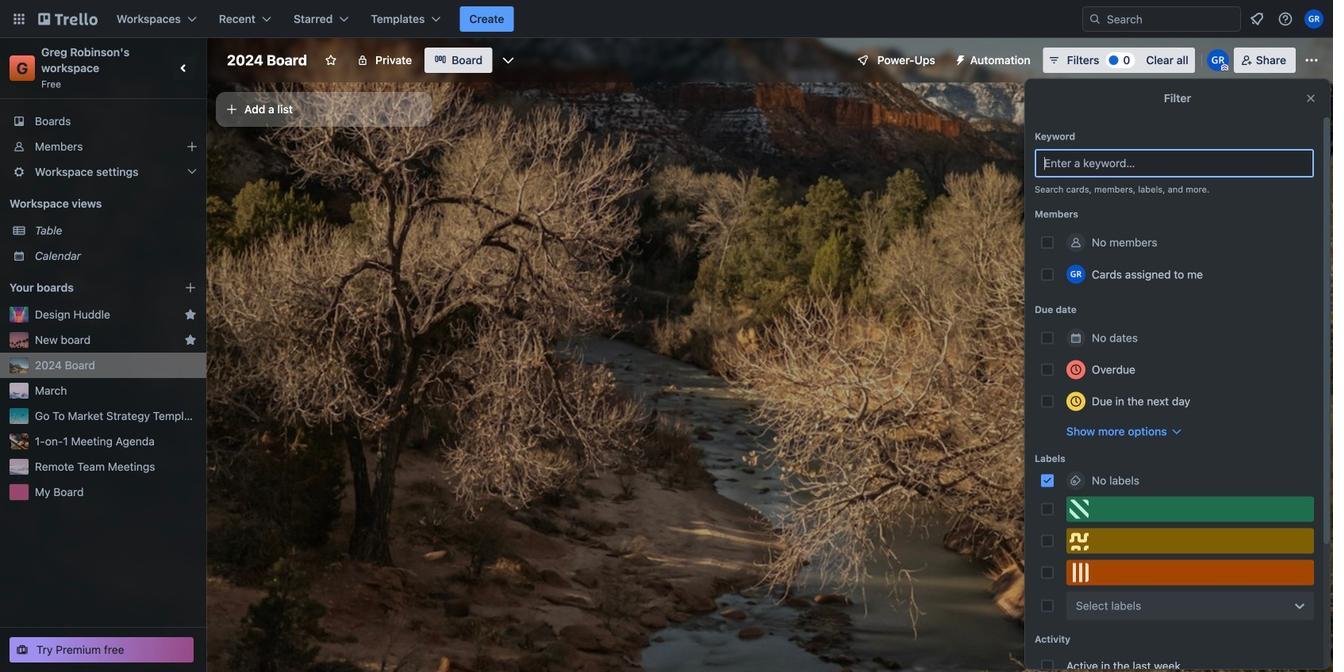 Task type: describe. For each thing, give the bounding box(es) containing it.
Board name text field
[[219, 48, 315, 73]]

color: yellow, title: none element
[[1067, 529, 1314, 554]]

sm image
[[948, 48, 970, 70]]

2 starred icon image from the top
[[184, 334, 197, 347]]

0 vertical spatial greg robinson (gregrobinson96) image
[[1305, 10, 1324, 29]]

your boards with 8 items element
[[10, 279, 160, 298]]

customize views image
[[500, 52, 516, 68]]

color: orange, title: none element
[[1067, 561, 1314, 586]]

0 notifications image
[[1247, 10, 1267, 29]]

close popover image
[[1305, 92, 1317, 105]]

1 starred icon image from the top
[[184, 309, 197, 321]]

add board image
[[184, 282, 197, 294]]

1 horizontal spatial greg robinson (gregrobinson96) image
[[1207, 49, 1229, 71]]



Task type: vqa. For each thing, say whether or not it's contained in the screenshot.
the left Greg Robinson (gregrobinson96) image
yes



Task type: locate. For each thing, give the bounding box(es) containing it.
1 vertical spatial starred icon image
[[184, 334, 197, 347]]

workspace navigation collapse icon image
[[173, 57, 195, 79]]

show menu image
[[1304, 52, 1320, 68]]

0 horizontal spatial greg robinson (gregrobinson96) image
[[1067, 265, 1086, 284]]

greg robinson (gregrobinson96) image
[[1305, 10, 1324, 29], [1207, 49, 1229, 71], [1067, 265, 1086, 284]]

color: green, title: none element
[[1067, 497, 1314, 523]]

this member is an admin of this board. image
[[1221, 64, 1228, 71]]

back to home image
[[38, 6, 98, 32]]

starred icon image
[[184, 309, 197, 321], [184, 334, 197, 347]]

Enter a keyword… text field
[[1035, 149, 1314, 178]]

primary element
[[0, 0, 1333, 38]]

2 horizontal spatial greg robinson (gregrobinson96) image
[[1305, 10, 1324, 29]]

open information menu image
[[1278, 11, 1294, 27]]

1 vertical spatial greg robinson (gregrobinson96) image
[[1207, 49, 1229, 71]]

star or unstar board image
[[325, 54, 337, 67]]

search image
[[1089, 13, 1101, 25]]

Search field
[[1101, 8, 1240, 30]]

0 vertical spatial starred icon image
[[184, 309, 197, 321]]

2 vertical spatial greg robinson (gregrobinson96) image
[[1067, 265, 1086, 284]]



